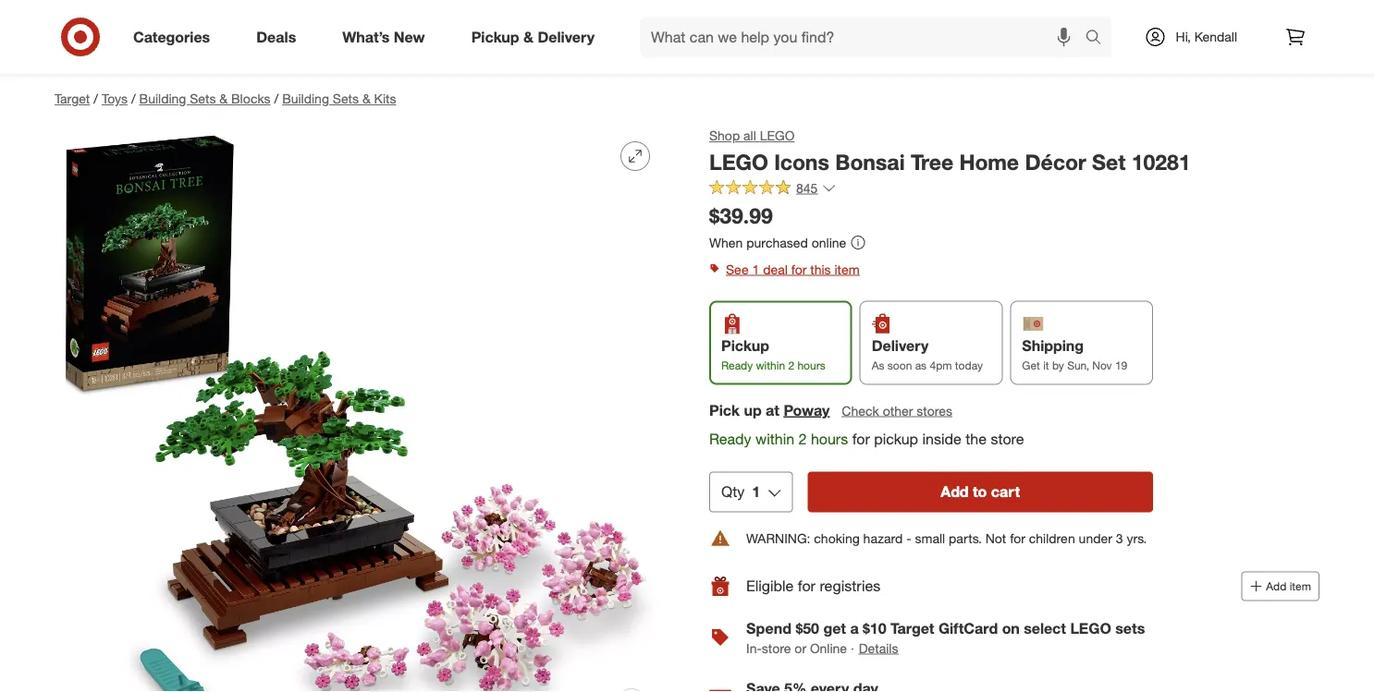 Task type: vqa. For each thing, say whether or not it's contained in the screenshot.
target inside the 'Spend $50 get a $10 Target GiftCard on select LEGO sets In-store or Online ∙ Details'
yes



Task type: locate. For each thing, give the bounding box(es) containing it.
0 horizontal spatial 2
[[789, 358, 795, 372]]

What can we help you find? suggestions appear below search field
[[640, 17, 1090, 57]]

2 horizontal spatial &
[[524, 28, 534, 46]]

845
[[797, 180, 818, 196]]

giftcard
[[939, 620, 998, 638]]

0 vertical spatial add
[[941, 483, 969, 501]]

within down at
[[756, 430, 795, 448]]

target / toys / building sets & blocks / building sets & kits
[[55, 91, 396, 107]]

deals
[[256, 28, 296, 46]]

pickup right new
[[472, 28, 520, 46]]

lego left sets
[[1071, 620, 1112, 638]]

10281
[[1132, 149, 1191, 175]]

categories
[[133, 28, 210, 46]]

qty
[[722, 483, 745, 501]]

lego inside the spend $50 get a $10 target giftcard on select lego sets in-store or online ∙ details
[[1071, 620, 1112, 638]]

search
[[1077, 30, 1122, 48]]

building right toys
[[139, 91, 186, 107]]

1 building from the left
[[139, 91, 186, 107]]

0 vertical spatial 1
[[753, 261, 760, 278]]

2
[[789, 358, 795, 372], [799, 430, 807, 448]]

/ right toys link
[[131, 91, 136, 107]]

/ left toys
[[94, 91, 98, 107]]

add
[[941, 483, 969, 501], [1267, 580, 1287, 594]]

within
[[756, 358, 786, 372], [756, 430, 795, 448]]

2 within from the top
[[756, 430, 795, 448]]

store down spend
[[762, 641, 792, 657]]

for
[[792, 261, 807, 278], [853, 430, 870, 448], [1010, 531, 1026, 547], [798, 578, 816, 596]]

ready down 'pick'
[[710, 430, 752, 448]]

/
[[94, 91, 98, 107], [131, 91, 136, 107], [274, 91, 279, 107]]

∙
[[851, 641, 855, 657]]

2 sets from the left
[[333, 91, 359, 107]]

0 vertical spatial target
[[55, 91, 90, 107]]

when
[[710, 235, 743, 251]]

pickup up up
[[722, 337, 770, 355]]

add inside button
[[1267, 580, 1287, 594]]

0 horizontal spatial add
[[941, 483, 969, 501]]

1 horizontal spatial target
[[891, 620, 935, 638]]

building
[[139, 91, 186, 107], [282, 91, 329, 107]]

details button
[[858, 639, 900, 659]]

1 vertical spatial pickup
[[722, 337, 770, 355]]

0 vertical spatial 2
[[789, 358, 795, 372]]

$10
[[863, 620, 887, 638]]

1 horizontal spatial item
[[1290, 580, 1312, 594]]

1 1 from the top
[[753, 261, 760, 278]]

0 horizontal spatial building
[[139, 91, 186, 107]]

pickup for ready
[[722, 337, 770, 355]]

store right the
[[991, 430, 1025, 448]]

spend $50 get a $10 target giftcard on select lego sets link
[[747, 620, 1146, 638]]

2 up poway
[[789, 358, 795, 372]]

0 horizontal spatial pickup
[[472, 28, 520, 46]]

0 horizontal spatial target
[[55, 91, 90, 107]]

pickup & delivery link
[[456, 17, 618, 57]]

within up pick up at poway
[[756, 358, 786, 372]]

lego right all
[[760, 128, 795, 144]]

details
[[859, 641, 899, 657]]

delivery inside the delivery as soon as 4pm today
[[872, 337, 929, 355]]

all
[[744, 128, 757, 144]]

select
[[1024, 620, 1067, 638]]

hours down the poway button
[[811, 430, 849, 448]]

1 vertical spatial 1
[[753, 483, 761, 501]]

see 1 deal for this item
[[726, 261, 860, 278]]

3 / from the left
[[274, 91, 279, 107]]

lego down all
[[710, 149, 769, 175]]

0 horizontal spatial /
[[94, 91, 98, 107]]

0 vertical spatial delivery
[[538, 28, 595, 46]]

1 vertical spatial item
[[1290, 580, 1312, 594]]

2 horizontal spatial /
[[274, 91, 279, 107]]

today
[[956, 358, 984, 372]]

sets left kits
[[333, 91, 359, 107]]

1 right qty
[[753, 483, 761, 501]]

shop all lego lego icons bonsai tree home décor set 10281
[[710, 128, 1191, 175]]

check other stores button
[[841, 401, 954, 421]]

advertisement region
[[40, 27, 1335, 71]]

building sets & blocks link
[[139, 91, 271, 107]]

0 vertical spatial hours
[[798, 358, 826, 372]]

stores
[[917, 403, 953, 419]]

1 vertical spatial delivery
[[872, 337, 929, 355]]

nov
[[1093, 358, 1113, 372]]

0 horizontal spatial sets
[[190, 91, 216, 107]]

-
[[907, 531, 912, 547]]

tree
[[911, 149, 954, 175]]

1 horizontal spatial building
[[282, 91, 329, 107]]

2 down the poway button
[[799, 430, 807, 448]]

1 horizontal spatial sets
[[333, 91, 359, 107]]

target right $10
[[891, 620, 935, 638]]

1 vertical spatial within
[[756, 430, 795, 448]]

0 vertical spatial store
[[991, 430, 1025, 448]]

0 vertical spatial pickup
[[472, 28, 520, 46]]

as
[[872, 358, 885, 372]]

1 horizontal spatial /
[[131, 91, 136, 107]]

2 / from the left
[[131, 91, 136, 107]]

0 vertical spatial within
[[756, 358, 786, 372]]

1 horizontal spatial delivery
[[872, 337, 929, 355]]

sets
[[190, 91, 216, 107], [333, 91, 359, 107]]

icons
[[775, 149, 830, 175]]

2 1 from the top
[[753, 483, 761, 501]]

1 right see
[[753, 261, 760, 278]]

item
[[835, 261, 860, 278], [1290, 580, 1312, 594]]

hours inside "pickup ready within 2 hours"
[[798, 358, 826, 372]]

search button
[[1077, 17, 1122, 61]]

1 horizontal spatial add
[[1267, 580, 1287, 594]]

ready up 'pick'
[[722, 358, 753, 372]]

0 horizontal spatial store
[[762, 641, 792, 657]]

pickup inside "pickup ready within 2 hours"
[[722, 337, 770, 355]]

deals link
[[241, 17, 319, 57]]

warning: choking hazard - small parts. not for children under 3 yrs.
[[747, 531, 1148, 547]]

blocks
[[231, 91, 271, 107]]

0 vertical spatial ready
[[722, 358, 753, 372]]

add inside button
[[941, 483, 969, 501]]

a
[[851, 620, 859, 638]]

hours up poway
[[798, 358, 826, 372]]

pickup
[[472, 28, 520, 46], [722, 337, 770, 355]]

within inside "pickup ready within 2 hours"
[[756, 358, 786, 372]]

1 vertical spatial target
[[891, 620, 935, 638]]

4pm
[[930, 358, 953, 372]]

poway
[[784, 402, 830, 420]]

this
[[811, 261, 831, 278]]

store inside the spend $50 get a $10 target giftcard on select lego sets in-store or online ∙ details
[[762, 641, 792, 657]]

registries
[[820, 578, 881, 596]]

1 vertical spatial add
[[1267, 580, 1287, 594]]

1 horizontal spatial 2
[[799, 430, 807, 448]]

1 vertical spatial store
[[762, 641, 792, 657]]

0 horizontal spatial delivery
[[538, 28, 595, 46]]

set
[[1093, 149, 1126, 175]]

pickup & delivery
[[472, 28, 595, 46]]

bonsai
[[836, 149, 905, 175]]

shipping
[[1023, 337, 1084, 355]]

1 horizontal spatial pickup
[[722, 337, 770, 355]]

0 vertical spatial item
[[835, 261, 860, 278]]

0 horizontal spatial item
[[835, 261, 860, 278]]

for right not
[[1010, 531, 1026, 547]]

online
[[810, 641, 848, 657]]

1 vertical spatial lego
[[710, 149, 769, 175]]

add for add item
[[1267, 580, 1287, 594]]

online
[[812, 235, 847, 251]]

inside
[[923, 430, 962, 448]]

lego
[[760, 128, 795, 144], [710, 149, 769, 175], [1071, 620, 1112, 638]]

sets left blocks
[[190, 91, 216, 107]]

1 within from the top
[[756, 358, 786, 372]]

pick up at poway
[[710, 402, 830, 420]]

toys
[[102, 91, 128, 107]]

lego icons bonsai tree home d&#233;cor set 10281, 1 of 16 image
[[55, 127, 665, 693]]

soon
[[888, 358, 913, 372]]

0 horizontal spatial &
[[220, 91, 228, 107]]

1 for see
[[753, 261, 760, 278]]

target left toys
[[55, 91, 90, 107]]

1 vertical spatial ready
[[710, 430, 752, 448]]

building right blocks
[[282, 91, 329, 107]]

deal
[[763, 261, 788, 278]]

ready
[[722, 358, 753, 372], [710, 430, 752, 448]]

2 vertical spatial lego
[[1071, 620, 1112, 638]]

it
[[1044, 358, 1050, 372]]

spend $50 get a $10 target giftcard on select lego sets in-store or online ∙ details
[[747, 620, 1146, 657]]

yrs.
[[1127, 531, 1148, 547]]

/ right blocks
[[274, 91, 279, 107]]

in-
[[747, 641, 762, 657]]

what's
[[343, 28, 390, 46]]



Task type: describe. For each thing, give the bounding box(es) containing it.
under
[[1079, 531, 1113, 547]]

845 link
[[710, 179, 837, 201]]

1 horizontal spatial store
[[991, 430, 1025, 448]]

for down check
[[853, 430, 870, 448]]

$50
[[796, 620, 820, 638]]

target inside the spend $50 get a $10 target giftcard on select lego sets in-store or online ∙ details
[[891, 620, 935, 638]]

shipping get it by sun, nov 19
[[1023, 337, 1128, 372]]

choking
[[815, 531, 860, 547]]

19
[[1116, 358, 1128, 372]]

2 building from the left
[[282, 91, 329, 107]]

add to cart button
[[808, 472, 1154, 513]]

1 vertical spatial hours
[[811, 430, 849, 448]]

home
[[960, 149, 1020, 175]]

pickup
[[874, 430, 919, 448]]

kendall
[[1195, 29, 1238, 45]]

for right eligible
[[798, 578, 816, 596]]

what's new link
[[327, 17, 448, 57]]

hazard
[[864, 531, 903, 547]]

categories link
[[118, 17, 233, 57]]

check
[[842, 403, 880, 419]]

décor
[[1026, 149, 1087, 175]]

parts.
[[949, 531, 982, 547]]

3
[[1117, 531, 1124, 547]]

pick
[[710, 402, 740, 420]]

what's new
[[343, 28, 425, 46]]

2 inside "pickup ready within 2 hours"
[[789, 358, 795, 372]]

for left this
[[792, 261, 807, 278]]

when purchased online
[[710, 235, 847, 251]]

warning:
[[747, 531, 811, 547]]

add item
[[1267, 580, 1312, 594]]

1 / from the left
[[94, 91, 98, 107]]

delivery as soon as 4pm today
[[872, 337, 984, 372]]

shop
[[710, 128, 740, 144]]

to
[[973, 483, 988, 501]]

item inside button
[[1290, 580, 1312, 594]]

get
[[1023, 358, 1041, 372]]

on
[[1003, 620, 1020, 638]]

see 1 deal for this item link
[[710, 257, 1320, 283]]

ready within 2 hours for pickup inside the store
[[710, 430, 1025, 448]]

cart
[[992, 483, 1021, 501]]

sun,
[[1068, 358, 1090, 372]]

get
[[824, 620, 847, 638]]

the
[[966, 430, 987, 448]]

other
[[883, 403, 914, 419]]

ready inside "pickup ready within 2 hours"
[[722, 358, 753, 372]]

spend
[[747, 620, 792, 638]]

kits
[[374, 91, 396, 107]]

eligible for registries
[[747, 578, 881, 596]]

1 sets from the left
[[190, 91, 216, 107]]

pickup ready within 2 hours
[[722, 337, 826, 372]]

or
[[795, 641, 807, 657]]

$39.99
[[710, 203, 773, 229]]

1 for qty
[[753, 483, 761, 501]]

see
[[726, 261, 749, 278]]

up
[[744, 402, 762, 420]]

1 horizontal spatial &
[[363, 91, 371, 107]]

1 vertical spatial 2
[[799, 430, 807, 448]]

add for add to cart
[[941, 483, 969, 501]]

0 vertical spatial lego
[[760, 128, 795, 144]]

toys link
[[102, 91, 128, 107]]

poway button
[[784, 400, 830, 421]]

small
[[916, 531, 946, 547]]

check other stores
[[842, 403, 953, 419]]

not
[[986, 531, 1007, 547]]

add to cart
[[941, 483, 1021, 501]]

new
[[394, 28, 425, 46]]

eligible
[[747, 578, 794, 596]]

pickup for &
[[472, 28, 520, 46]]

by
[[1053, 358, 1065, 372]]

& inside pickup & delivery link
[[524, 28, 534, 46]]

hi, kendall
[[1176, 29, 1238, 45]]

as
[[916, 358, 927, 372]]

sets
[[1116, 620, 1146, 638]]

qty 1
[[722, 483, 761, 501]]

children
[[1030, 531, 1076, 547]]

at
[[766, 402, 780, 420]]

add item button
[[1242, 572, 1320, 602]]



